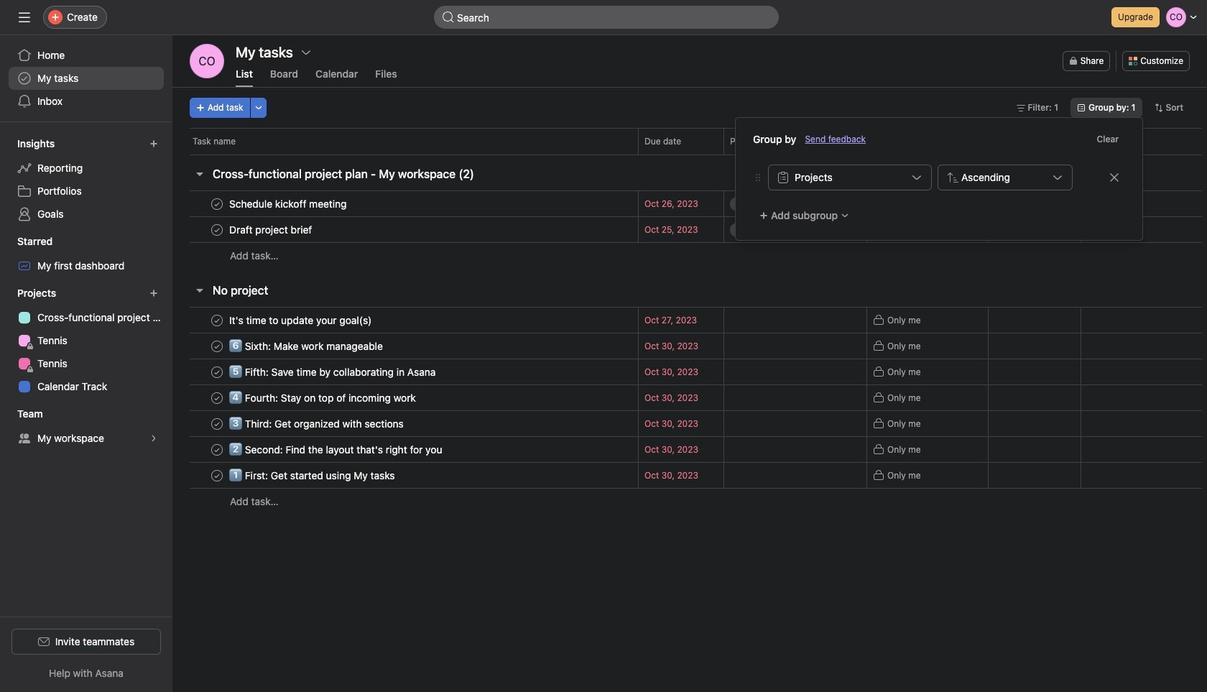 Task type: describe. For each thing, give the bounding box(es) containing it.
tree grid for collapse task list for this group icon related to schedule kickoff meeting cell
[[172, 190, 1207, 269]]

cell for schedule kickoff meeting cell
[[867, 190, 989, 217]]

mark complete image for task name text field inside the 3️⃣ third: get organized with sections cell
[[208, 415, 226, 432]]

mark complete image for task name text field inside the schedule kickoff meeting cell
[[208, 195, 226, 212]]

task name text field for it's time to update your goal(s) cell
[[226, 313, 376, 327]]

task name text field for 3️⃣ third: get organized with sections cell
[[226, 416, 408, 431]]

co image
[[199, 44, 215, 78]]

4️⃣ fourth: stay on top of incoming work cell
[[172, 384, 638, 411]]

mark complete checkbox for 4️⃣ fourth: stay on top of incoming work "cell"
[[208, 389, 226, 406]]

mark complete checkbox for task name text field within 6️⃣ sixth: make work manageable cell
[[208, 337, 226, 355]]

see details, my workspace image
[[149, 434, 158, 443]]

remove image
[[1109, 172, 1120, 183]]

mark complete image for task name text field in the draft project brief cell
[[208, 221, 226, 238]]

teams element
[[0, 401, 172, 453]]

mark complete image for task name text field within 6️⃣ sixth: make work manageable cell
[[208, 337, 226, 355]]

projects element
[[0, 280, 172, 401]]

collapse task list for this group image for schedule kickoff meeting cell
[[194, 168, 206, 180]]

it's time to update your goal(s) cell
[[172, 307, 638, 333]]

collapse task list for this group image for it's time to update your goal(s) cell
[[194, 285, 206, 296]]

linked projects for it's time to update your goal(s) cell
[[724, 307, 867, 333]]

1️⃣ first: get started using my tasks cell
[[172, 462, 638, 489]]

schedule kickoff meeting cell
[[172, 190, 638, 217]]

mark complete image for task name text field within the 5️⃣ fifth: save time by collaborating in asana cell
[[208, 363, 226, 381]]

mark complete image for task name text box in 4️⃣ fourth: stay on top of incoming work "cell"
[[208, 389, 226, 406]]

linked projects for 6️⃣ sixth: make work manageable cell
[[724, 333, 867, 359]]

mark complete checkbox for 2️⃣ second: find the layout that's right for you cell
[[208, 441, 226, 458]]

starred element
[[0, 229, 172, 280]]

tree grid for collapse task list for this group icon for it's time to update your goal(s) cell
[[172, 307, 1207, 515]]



Task type: locate. For each thing, give the bounding box(es) containing it.
4 mark complete checkbox from the top
[[208, 337, 226, 355]]

1 mark complete image from the top
[[208, 195, 226, 212]]

mark complete image inside the draft project brief cell
[[208, 221, 226, 238]]

new project or portfolio image
[[149, 289, 158, 298]]

task name text field for 1️⃣ first: get started using my tasks cell
[[226, 468, 399, 483]]

mark complete checkbox for 1️⃣ first: get started using my tasks cell
[[208, 467, 226, 484]]

Task name text field
[[226, 391, 420, 405], [226, 442, 447, 457]]

task name text field for mark complete checkbox within the 2️⃣ second: find the layout that's right for you cell
[[226, 442, 447, 457]]

5 mark complete image from the top
[[208, 467, 226, 484]]

mark complete checkbox for task name text field within the 5️⃣ fifth: save time by collaborating in asana cell
[[208, 363, 226, 381]]

0 vertical spatial task name text field
[[226, 391, 420, 405]]

1 mark complete image from the top
[[208, 337, 226, 355]]

mark complete image inside it's time to update your goal(s) cell
[[208, 312, 226, 329]]

mark complete image inside schedule kickoff meeting cell
[[208, 195, 226, 212]]

Task name text field
[[226, 197, 351, 211], [226, 222, 316, 237], [226, 313, 376, 327], [226, 339, 387, 353], [226, 365, 440, 379], [226, 416, 408, 431], [226, 468, 399, 483]]

mark complete image for task name text field within 1️⃣ first: get started using my tasks cell
[[208, 467, 226, 484]]

2 mark complete checkbox from the top
[[208, 415, 226, 432]]

task name text field for schedule kickoff meeting cell
[[226, 197, 351, 211]]

mark complete image for task name text field in the it's time to update your goal(s) cell
[[208, 312, 226, 329]]

2 collapse task list for this group image from the top
[[194, 285, 206, 296]]

mark complete image inside 6️⃣ sixth: make work manageable cell
[[208, 337, 226, 355]]

Search tasks, projects, and more text field
[[434, 6, 779, 29]]

mark complete image
[[208, 195, 226, 212], [208, 221, 226, 238], [208, 312, 226, 329], [208, 441, 226, 458], [208, 467, 226, 484]]

mark complete checkbox for task name text field in the it's time to update your goal(s) cell
[[208, 312, 226, 329]]

2 cell from the top
[[867, 216, 989, 243]]

None field
[[434, 6, 779, 29]]

linked projects for 1️⃣ first: get started using my tasks cell
[[724, 462, 867, 489]]

0 vertical spatial tree grid
[[172, 190, 1207, 269]]

linked projects for 2️⃣ second: find the layout that's right for you cell
[[724, 436, 867, 463]]

2 task name text field from the top
[[226, 222, 316, 237]]

task name text field inside the draft project brief cell
[[226, 222, 316, 237]]

5️⃣ fifth: save time by collaborating in asana cell
[[172, 359, 638, 385]]

dialog
[[736, 118, 1143, 240]]

2 mark complete checkbox from the top
[[208, 221, 226, 238]]

1 mark complete checkbox from the top
[[208, 389, 226, 406]]

mark complete checkbox inside schedule kickoff meeting cell
[[208, 195, 226, 212]]

hide sidebar image
[[19, 11, 30, 23]]

mark complete checkbox inside 1️⃣ first: get started using my tasks cell
[[208, 467, 226, 484]]

2 mark complete image from the top
[[208, 221, 226, 238]]

mark complete image for task name text box in 2️⃣ second: find the layout that's right for you cell
[[208, 441, 226, 458]]

collapse task list for this group image
[[194, 168, 206, 180], [194, 285, 206, 296]]

task name text field inside 6️⃣ sixth: make work manageable cell
[[226, 339, 387, 353]]

1 task name text field from the top
[[226, 197, 351, 211]]

linked projects for 3️⃣ third: get organized with sections cell
[[724, 410, 867, 437]]

2 mark complete image from the top
[[208, 363, 226, 381]]

cell for the draft project brief cell
[[867, 216, 989, 243]]

mark complete checkbox inside the draft project brief cell
[[208, 221, 226, 238]]

global element
[[0, 35, 172, 121]]

7 task name text field from the top
[[226, 468, 399, 483]]

2 tree grid from the top
[[172, 307, 1207, 515]]

mark complete checkbox for task name text field inside the schedule kickoff meeting cell
[[208, 195, 226, 212]]

show options image
[[300, 47, 312, 58]]

task name text field for mark complete checkbox within the 4️⃣ fourth: stay on top of incoming work "cell"
[[226, 391, 420, 405]]

task name text field for 6️⃣ sixth: make work manageable cell
[[226, 339, 387, 353]]

mark complete image inside 2️⃣ second: find the layout that's right for you cell
[[208, 441, 226, 458]]

1 task name text field from the top
[[226, 391, 420, 405]]

2 task name text field from the top
[[226, 442, 447, 457]]

mark complete checkbox inside 5️⃣ fifth: save time by collaborating in asana cell
[[208, 363, 226, 381]]

6 task name text field from the top
[[226, 416, 408, 431]]

Mark complete checkbox
[[208, 389, 226, 406], [208, 415, 226, 432], [208, 441, 226, 458], [208, 467, 226, 484]]

task name text field inside schedule kickoff meeting cell
[[226, 197, 351, 211]]

3 mark complete image from the top
[[208, 389, 226, 406]]

5 task name text field from the top
[[226, 365, 440, 379]]

task name text field for 5️⃣ fifth: save time by collaborating in asana cell
[[226, 365, 440, 379]]

4 task name text field from the top
[[226, 339, 387, 353]]

0 vertical spatial collapse task list for this group image
[[194, 168, 206, 180]]

3️⃣ third: get organized with sections cell
[[172, 410, 638, 437]]

Mark complete checkbox
[[208, 195, 226, 212], [208, 221, 226, 238], [208, 312, 226, 329], [208, 337, 226, 355], [208, 363, 226, 381]]

mark complete checkbox inside 3️⃣ third: get organized with sections cell
[[208, 415, 226, 432]]

1 mark complete checkbox from the top
[[208, 195, 226, 212]]

mark complete checkbox inside 2️⃣ second: find the layout that's right for you cell
[[208, 441, 226, 458]]

tree grid
[[172, 190, 1207, 269], [172, 307, 1207, 515]]

mark complete image inside 4️⃣ fourth: stay on top of incoming work "cell"
[[208, 389, 226, 406]]

draft project brief cell
[[172, 216, 638, 243]]

6️⃣ sixth: make work manageable cell
[[172, 333, 638, 359]]

4 mark complete image from the top
[[208, 441, 226, 458]]

1 cell from the top
[[867, 190, 989, 217]]

mark complete image inside 3️⃣ third: get organized with sections cell
[[208, 415, 226, 432]]

2️⃣ second: find the layout that's right for you cell
[[172, 436, 638, 463]]

3 mark complete image from the top
[[208, 312, 226, 329]]

1 vertical spatial tree grid
[[172, 307, 1207, 515]]

1 vertical spatial collapse task list for this group image
[[194, 285, 206, 296]]

task name text field inside it's time to update your goal(s) cell
[[226, 313, 376, 327]]

cell
[[867, 190, 989, 217], [867, 216, 989, 243]]

mark complete image inside 5️⃣ fifth: save time by collaborating in asana cell
[[208, 363, 226, 381]]

linked projects for 5️⃣ fifth: save time by collaborating in asana cell
[[724, 359, 867, 385]]

task name text field for the draft project brief cell
[[226, 222, 316, 237]]

mark complete checkbox for task name text field in the draft project brief cell
[[208, 221, 226, 238]]

1 tree grid from the top
[[172, 190, 1207, 269]]

linked projects for 4️⃣ fourth: stay on top of incoming work cell
[[724, 384, 867, 411]]

3 mark complete checkbox from the top
[[208, 441, 226, 458]]

1 collapse task list for this group image from the top
[[194, 168, 206, 180]]

insights element
[[0, 131, 172, 229]]

more actions image
[[254, 103, 263, 112]]

3 task name text field from the top
[[226, 313, 376, 327]]

4 mark complete checkbox from the top
[[208, 467, 226, 484]]

task name text field inside 5️⃣ fifth: save time by collaborating in asana cell
[[226, 365, 440, 379]]

task name text field inside 4️⃣ fourth: stay on top of incoming work "cell"
[[226, 391, 420, 405]]

mark complete checkbox inside 4️⃣ fourth: stay on top of incoming work "cell"
[[208, 389, 226, 406]]

mark complete checkbox inside 6️⃣ sixth: make work manageable cell
[[208, 337, 226, 355]]

task name text field inside 1️⃣ first: get started using my tasks cell
[[226, 468, 399, 483]]

row
[[172, 128, 1207, 155], [190, 154, 1202, 155], [172, 190, 1207, 217], [172, 216, 1207, 243], [172, 242, 1207, 269], [172, 307, 1207, 333], [172, 333, 1207, 359], [172, 359, 1207, 385], [172, 384, 1207, 411], [172, 410, 1207, 437], [172, 436, 1207, 463], [172, 462, 1207, 489], [172, 488, 1207, 515]]

mark complete checkbox inside it's time to update your goal(s) cell
[[208, 312, 226, 329]]

mark complete image
[[208, 337, 226, 355], [208, 363, 226, 381], [208, 389, 226, 406], [208, 415, 226, 432]]

task name text field inside 3️⃣ third: get organized with sections cell
[[226, 416, 408, 431]]

4 mark complete image from the top
[[208, 415, 226, 432]]

mark complete checkbox for 3️⃣ third: get organized with sections cell
[[208, 415, 226, 432]]

isinverse image
[[443, 11, 454, 23]]

mark complete image inside 1️⃣ first: get started using my tasks cell
[[208, 467, 226, 484]]

3 mark complete checkbox from the top
[[208, 312, 226, 329]]

1 vertical spatial task name text field
[[226, 442, 447, 457]]

new insights image
[[149, 139, 158, 148]]

5 mark complete checkbox from the top
[[208, 363, 226, 381]]

task name text field inside 2️⃣ second: find the layout that's right for you cell
[[226, 442, 447, 457]]



Task type: vqa. For each thing, say whether or not it's contained in the screenshot.
workspace
no



